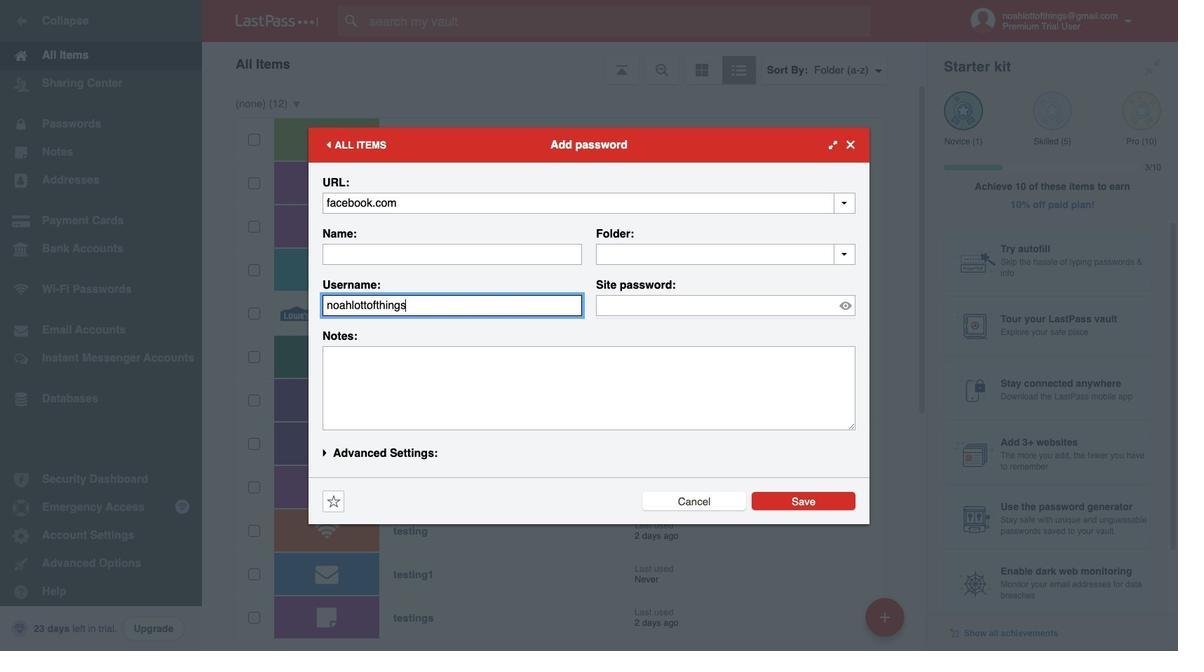Task type: vqa. For each thing, say whether or not it's contained in the screenshot.
the New item element at the bottom
no



Task type: locate. For each thing, give the bounding box(es) containing it.
None password field
[[596, 295, 856, 316]]

dialog
[[309, 127, 870, 524]]

None text field
[[323, 244, 582, 265], [323, 295, 582, 316], [323, 244, 582, 265], [323, 295, 582, 316]]

new item navigation
[[861, 594, 913, 652]]

new item image
[[880, 613, 890, 623]]

None text field
[[323, 193, 856, 214], [596, 244, 856, 265], [323, 346, 856, 430], [323, 193, 856, 214], [596, 244, 856, 265], [323, 346, 856, 430]]

search my vault text field
[[338, 6, 899, 36]]

Search search field
[[338, 6, 899, 36]]



Task type: describe. For each thing, give the bounding box(es) containing it.
vault options navigation
[[202, 42, 927, 84]]

main navigation navigation
[[0, 0, 202, 652]]

lastpass image
[[236, 15, 318, 27]]



